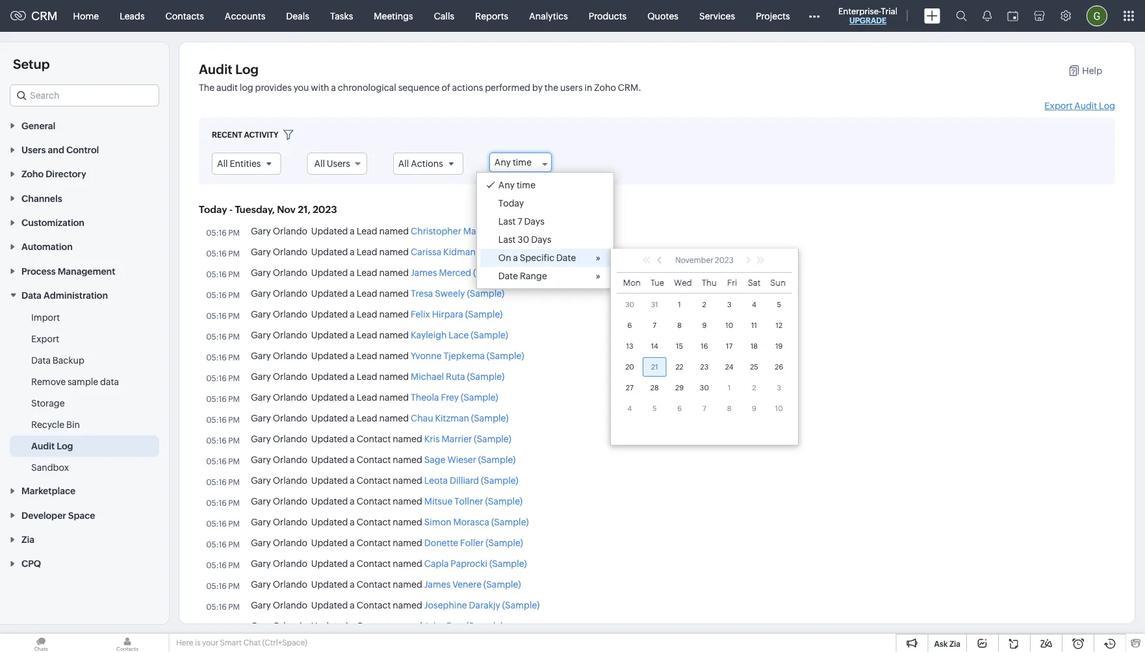 Task type: vqa. For each thing, say whether or not it's contained in the screenshot.


Task type: locate. For each thing, give the bounding box(es) containing it.
updated a contact named up the gary orlando  updated a contact named capla paprocki (sample)
[[311, 538, 422, 549]]

(sample) up yvonne tjepkema (sample) link
[[471, 330, 508, 340]]

05:16 pm for gary orlando  updated a contact named kris marrier (sample)
[[206, 437, 240, 446]]

gary for gary orlando  updated a lead named felix hirpara (sample)
[[251, 309, 271, 320]]

05:16 pm for gary orlando  updated a contact named sage wieser (sample)
[[206, 458, 240, 466]]

gary
[[251, 226, 271, 236], [251, 247, 271, 257], [251, 268, 271, 278], [251, 288, 271, 299], [251, 309, 271, 320], [251, 330, 271, 340], [251, 351, 271, 361], [251, 372, 271, 382], [251, 393, 271, 403], [251, 413, 271, 424], [251, 434, 271, 445], [251, 455, 271, 465], [251, 476, 271, 486], [251, 497, 271, 507], [251, 517, 271, 528], [251, 538, 271, 549], [251, 559, 271, 569], [251, 580, 271, 590], [251, 601, 271, 611], [251, 621, 271, 632]]

5 05:16 from the top
[[206, 312, 227, 321]]

12 pm from the top
[[228, 458, 240, 466]]

0 horizontal spatial 7
[[518, 217, 523, 227]]

updated a lead named for tresa
[[311, 288, 409, 299]]

1 vertical spatial a
[[513, 253, 518, 263]]

2
[[703, 301, 707, 309], [753, 384, 757, 392]]

days down last 7 days link
[[531, 235, 552, 245]]

all entities
[[217, 159, 261, 169]]

leota
[[424, 476, 448, 486]]

any
[[495, 157, 511, 168], [499, 180, 515, 191]]

0 vertical spatial date
[[557, 253, 576, 263]]

updated a lead named down 'gary orlando  updated a lead named theola frey (sample)'
[[311, 413, 409, 424]]

log
[[240, 82, 253, 93]]

(sample) for theola frey (sample)
[[461, 393, 499, 403]]

05:16 for gary orlando  updated a lead named james merced (sample)
[[206, 270, 227, 279]]

0 vertical spatial 2023
[[313, 204, 337, 216]]

gary orlando  updated a contact named sage wieser (sample)
[[251, 455, 516, 465]]

zia right ask
[[950, 640, 961, 649]]

(sample) for tresa sweely (sample)
[[467, 288, 505, 299]]

0 vertical spatial any
[[495, 157, 511, 168]]

05:16 for gary orlando  updated a contact named donette foller (sample)
[[206, 541, 227, 550]]

8 updated a lead named from the top
[[311, 372, 409, 382]]

0 vertical spatial users
[[21, 145, 46, 155]]

updated a contact named for simon
[[311, 517, 422, 528]]

0 horizontal spatial 5
[[653, 405, 657, 413]]

2 » from the top
[[596, 271, 601, 282]]

profile element
[[1079, 0, 1116, 32]]

days inside last 30 days link
[[531, 235, 552, 245]]

16 pm from the top
[[228, 541, 240, 550]]

log inside "link"
[[57, 441, 73, 452]]

17
[[726, 342, 733, 351]]

16
[[701, 342, 708, 351]]

0 horizontal spatial 2
[[703, 301, 707, 309]]

17 pm from the top
[[228, 562, 240, 570]]

(sample) up on at the top left
[[501, 226, 539, 236]]

(sample) down on at the top left
[[473, 268, 511, 278]]

updated a contact named down the "gary orlando  updated a contact named josephine darakjy (sample)"
[[311, 621, 422, 632]]

2 last from the top
[[499, 235, 516, 245]]

13 05:16 pm from the top
[[206, 478, 240, 487]]

05:16 pm for gary orlando  updated a lead named kayleigh lace (sample)
[[206, 333, 240, 341]]

1 vertical spatial 2
[[753, 384, 757, 392]]

2 horizontal spatial 30
[[700, 384, 709, 392]]

12 05:16 from the top
[[206, 458, 227, 466]]

Search text field
[[10, 85, 159, 106]]

1 updated a contact named from the top
[[311, 434, 422, 445]]

in
[[585, 82, 593, 93]]

audit up the
[[199, 62, 233, 77]]

10 up 17
[[726, 322, 734, 330]]

date down last 30 days link
[[557, 253, 576, 263]]

5 updated a lead named from the top
[[311, 309, 409, 320]]

30 down mon
[[625, 301, 635, 309]]

11 pm from the top
[[228, 437, 240, 446]]

1 horizontal spatial today
[[499, 198, 524, 209]]

zia button
[[0, 528, 169, 552]]

updated a contact named down the gary orlando  updated a contact named capla paprocki (sample)
[[311, 580, 422, 590]]

3 05:16 from the top
[[206, 270, 227, 279]]

5 gary from the top
[[251, 309, 271, 320]]

1 horizontal spatial 1
[[728, 384, 731, 392]]

4 05:16 pm from the top
[[206, 291, 240, 300]]

14 05:16 pm from the top
[[206, 499, 240, 508]]

contacts image
[[86, 635, 168, 653]]

05:16 for gary orlando  updated a contact named leota dilliard (sample)
[[206, 478, 227, 487]]

0 horizontal spatial audit log
[[31, 441, 73, 452]]

17 gary from the top
[[251, 559, 271, 569]]

2023 up fri
[[715, 256, 734, 265]]

19 pm from the top
[[228, 603, 240, 612]]

30 down last 7 days
[[518, 235, 529, 245]]

(sample) down maclead at the left top
[[478, 247, 515, 257]]

» left mon
[[596, 271, 601, 282]]

18 05:16 pm from the top
[[206, 582, 240, 591]]

enterprise-
[[839, 6, 881, 16]]

data inside 'dropdown button'
[[21, 290, 42, 301]]

josephine
[[424, 601, 467, 611]]

updated a lead named up gary orlando  updated a lead named felix hirpara (sample)
[[311, 288, 409, 299]]

30 down the 23
[[700, 384, 709, 392]]

0 vertical spatial 30
[[518, 235, 529, 245]]

5 down 28
[[653, 405, 657, 413]]

process management button
[[0, 259, 169, 283]]

0 horizontal spatial a
[[331, 82, 336, 93]]

0 horizontal spatial audit
[[31, 441, 55, 452]]

8 05:16 from the top
[[206, 374, 227, 383]]

0 vertical spatial export
[[1045, 101, 1073, 111]]

morasca
[[453, 517, 490, 528]]

1 vertical spatial james
[[424, 580, 451, 590]]

gary orlando  updated a lead named theola frey (sample)
[[251, 393, 499, 403]]

(sample) up leota dilliard (sample) link
[[478, 455, 516, 465]]

storage
[[31, 398, 65, 409]]

1 pm from the top
[[228, 229, 240, 237]]

tjepkema
[[444, 351, 485, 361]]

(sample) for donette foller (sample)
[[486, 538, 523, 549]]

5 updated a contact named from the top
[[311, 517, 422, 528]]

export
[[1045, 101, 1073, 111], [31, 334, 59, 344]]

updated a lead named down gary orlando  updated a lead named tresa sweely (sample)
[[311, 309, 409, 320]]

1 horizontal spatial 2023
[[715, 256, 734, 265]]

05:16 for gary orlando  updated a lead named michael ruta (sample)
[[206, 374, 227, 383]]

updated a lead named for chau
[[311, 413, 409, 424]]

15 05:16 pm from the top
[[206, 520, 240, 529]]

05:16 pm for gary orlando  updated a lead named chau kitzman (sample)
[[206, 416, 240, 425]]

9 05:16 pm from the top
[[206, 395, 240, 404]]

4 gary from the top
[[251, 288, 271, 299]]

3 updated a lead named from the top
[[311, 268, 409, 278]]

15 05:16 from the top
[[206, 520, 227, 529]]

pm for gary orlando  updated a contact named james venere (sample)
[[228, 582, 240, 591]]

1 horizontal spatial 2
[[753, 384, 757, 392]]

9 down "25" on the right bottom of page
[[752, 405, 757, 413]]

05:16 pm for gary orlando  updated a lead named tresa sweely (sample)
[[206, 291, 240, 300]]

quotes link
[[637, 0, 689, 32]]

all for all entities
[[217, 159, 228, 169]]

date
[[557, 253, 576, 263], [499, 271, 518, 282]]

gary for gary orlando  updated a contact named mitsue tollner (sample)
[[251, 497, 271, 507]]

james down capla
[[424, 580, 451, 590]]

last 7 days link
[[480, 213, 610, 231]]

1 horizontal spatial 30
[[625, 301, 635, 309]]

2 horizontal spatial log
[[1100, 101, 1116, 111]]

1 vertical spatial 9
[[752, 405, 757, 413]]

1 horizontal spatial zoho
[[594, 82, 616, 93]]

pm for gary orlando  updated a contact named donette foller (sample)
[[228, 541, 240, 550]]

1 vertical spatial »
[[596, 271, 601, 282]]

1 horizontal spatial 7
[[653, 322, 657, 330]]

audit
[[217, 82, 238, 93]]

4 down 27
[[628, 405, 632, 413]]

7 down the 23
[[703, 405, 707, 413]]

0 horizontal spatial export
[[31, 334, 59, 344]]

14 pm from the top
[[228, 499, 240, 508]]

6 down 29
[[678, 405, 682, 413]]

(sample) up chau kitzman (sample) link
[[461, 393, 499, 403]]

updated a contact named up the gary orlando  updated a contact named john butt (sample)
[[311, 601, 422, 611]]

1 horizontal spatial audit log
[[199, 62, 259, 77]]

james up the tresa at the left top of page
[[411, 268, 437, 278]]

bin
[[66, 420, 80, 430]]

7 updated a contact named from the top
[[311, 559, 422, 569]]

data administration
[[21, 290, 108, 301]]

4 updated a lead named from the top
[[311, 288, 409, 299]]

today left -
[[199, 204, 227, 216]]

10 05:16 pm from the top
[[206, 416, 240, 425]]

21
[[651, 363, 658, 371]]

16 05:16 from the top
[[206, 541, 227, 550]]

20 05:16 from the top
[[206, 624, 227, 633]]

05:16 for gary orlando  updated a contact named capla paprocki (sample)
[[206, 562, 227, 570]]

(sample) for josephine darakjy (sample)
[[502, 601, 540, 611]]

updated a contact named for john
[[311, 621, 422, 632]]

any time
[[495, 157, 532, 168], [499, 180, 536, 191]]

15 gary from the top
[[251, 517, 271, 528]]

analytics
[[529, 11, 568, 21]]

2 updated a lead named from the top
[[311, 247, 409, 257]]

8 gary from the top
[[251, 372, 271, 382]]

1 horizontal spatial 6
[[678, 405, 682, 413]]

calendar image
[[1008, 11, 1019, 21]]

7 updated a lead named from the top
[[311, 351, 409, 361]]

(sample) down james merced (sample) link
[[467, 288, 505, 299]]

export for export
[[31, 334, 59, 344]]

4 05:16 from the top
[[206, 291, 227, 300]]

any time link up last 7 days link
[[480, 176, 610, 194]]

0 vertical spatial log
[[235, 62, 259, 77]]

7 up last 30 days
[[518, 217, 523, 227]]

2 down "25" on the right bottom of page
[[753, 384, 757, 392]]

(sample) right tjepkema
[[487, 351, 524, 361]]

audit log up audit
[[199, 62, 259, 77]]

zoho right in
[[594, 82, 616, 93]]

3 all from the left
[[398, 159, 409, 169]]

log up 'log' at the top of the page
[[235, 62, 259, 77]]

0 horizontal spatial 10
[[726, 322, 734, 330]]

1 vertical spatial log
[[1100, 101, 1116, 111]]

sample
[[68, 377, 98, 387]]

(sample) for kris marrier (sample)
[[474, 434, 512, 445]]

6 updated a lead named from the top
[[311, 330, 409, 340]]

export down help link
[[1045, 101, 1073, 111]]

1 horizontal spatial audit
[[199, 62, 233, 77]]

gary for gary orlando  updated a contact named josephine darakjy (sample)
[[251, 601, 271, 611]]

8 down '24'
[[727, 405, 732, 413]]

0 horizontal spatial 3
[[727, 301, 732, 309]]

6 05:16 from the top
[[206, 333, 227, 341]]

updated a contact named down gary orlando  updated a contact named kris marrier (sample)
[[311, 455, 422, 465]]

meetings link
[[364, 0, 424, 32]]

today up last 7 days
[[499, 198, 524, 209]]

1 vertical spatial zoho
[[21, 169, 44, 179]]

0 vertical spatial 8
[[678, 322, 682, 330]]

gary for gary orlando  updated a contact named kris marrier (sample)
[[251, 434, 271, 445]]

1 horizontal spatial log
[[235, 62, 259, 77]]

13 gary from the top
[[251, 476, 271, 486]]

1 last from the top
[[499, 217, 516, 227]]

updated a lead named up gary orlando  updated a lead named james merced (sample)
[[311, 247, 409, 257]]

0 vertical spatial days
[[524, 217, 545, 227]]

» down last 30 days link
[[596, 253, 601, 263]]

deals link
[[276, 0, 320, 32]]

users inside dropdown button
[[21, 145, 46, 155]]

updated a lead named for theola
[[311, 393, 409, 403]]

updated a lead named up gary orlando  updated a lead named carissa kidman (sample)
[[311, 226, 409, 236]]

17 05:16 pm from the top
[[206, 562, 240, 570]]

chats image
[[0, 635, 82, 653]]

0 vertical spatial 6
[[628, 322, 632, 330]]

data inside "region"
[[31, 355, 51, 366]]

05:16 for gary orlando  updated a lead named kayleigh lace (sample)
[[206, 333, 227, 341]]

20 05:16 pm from the top
[[206, 624, 240, 633]]

zoho inside dropdown button
[[21, 169, 44, 179]]

audit down recycle
[[31, 441, 55, 452]]

11 05:16 pm from the top
[[206, 437, 240, 446]]

export link
[[31, 333, 59, 346]]

quotes
[[648, 11, 679, 21]]

christopher
[[411, 226, 462, 236]]

16 05:16 pm from the top
[[206, 541, 240, 550]]

and
[[48, 145, 64, 155]]

updated a contact named for capla
[[311, 559, 422, 569]]

gary orlando  updated a lead named chau kitzman (sample)
[[251, 413, 509, 424]]

5 05:16 pm from the top
[[206, 312, 240, 321]]

(sample) up darakjy on the bottom left
[[484, 580, 521, 590]]

1 all from the left
[[217, 159, 228, 169]]

(sample) up sage wieser (sample) link
[[474, 434, 512, 445]]

gary for gary orlando  updated a lead named christopher maclead (sample)
[[251, 226, 271, 236]]

11 gary from the top
[[251, 434, 271, 445]]

remove
[[31, 377, 66, 387]]

space
[[68, 511, 95, 521]]

3 gary from the top
[[251, 268, 271, 278]]

any up last 7 days
[[499, 180, 515, 191]]

(sample) for mitsue tollner (sample)
[[485, 497, 523, 507]]

9 updated a lead named from the top
[[311, 393, 409, 403]]

(sample) right morasca
[[491, 517, 529, 528]]

2 down thu
[[703, 301, 707, 309]]

audit down help in the top right of the page
[[1075, 101, 1098, 111]]

18 pm from the top
[[228, 582, 240, 591]]

13 05:16 from the top
[[206, 478, 227, 487]]

0 horizontal spatial users
[[21, 145, 46, 155]]

9 pm from the top
[[228, 395, 240, 404]]

(sample) for simon morasca (sample)
[[491, 517, 529, 528]]

updated a lead named for christopher
[[311, 226, 409, 236]]

2 pm from the top
[[228, 249, 240, 258]]

1 horizontal spatial users
[[327, 159, 350, 169]]

05:16 for gary orlando  updated a lead named theola frey (sample)
[[206, 395, 227, 404]]

0 horizontal spatial 2023
[[313, 204, 337, 216]]

All Actions field
[[393, 153, 463, 175]]

2 vertical spatial audit
[[31, 441, 55, 452]]

gary for gary orlando  updated a lead named yvonne tjepkema (sample)
[[251, 351, 271, 361]]

(sample) for kayleigh lace (sample)
[[471, 330, 508, 340]]

felix
[[411, 309, 430, 320]]

6 gary from the top
[[251, 330, 271, 340]]

range
[[520, 271, 547, 282]]

zia up the cpq
[[21, 535, 34, 545]]

capla
[[424, 559, 449, 569]]

2 horizontal spatial all
[[398, 159, 409, 169]]

meetings
[[374, 11, 413, 21]]

1 vertical spatial 30
[[625, 301, 635, 309]]

analytics link
[[519, 0, 579, 32]]

0 vertical spatial zia
[[21, 535, 34, 545]]

3 05:16 pm from the top
[[206, 270, 240, 279]]

0 vertical spatial james
[[411, 268, 437, 278]]

None field
[[10, 85, 159, 107]]

leads link
[[109, 0, 155, 32]]

7 down 31
[[653, 322, 657, 330]]

export for export audit log
[[1045, 101, 1073, 111]]

0 vertical spatial 2
[[703, 301, 707, 309]]

10 updated a contact named from the top
[[311, 621, 422, 632]]

1 vertical spatial any
[[499, 180, 515, 191]]

1 05:16 from the top
[[206, 229, 227, 237]]

0 vertical spatial 9
[[702, 322, 707, 330]]

pm for gary orlando  updated a contact named mitsue tollner (sample)
[[228, 499, 240, 508]]

1 gary from the top
[[251, 226, 271, 236]]

pm for gary orlando  updated a contact named simon morasca (sample)
[[228, 520, 240, 529]]

10 05:16 from the top
[[206, 416, 227, 425]]

pm for gary orlando  updated a contact named josephine darakjy (sample)
[[228, 603, 240, 612]]

michael ruta (sample) link
[[411, 372, 505, 382]]

0 vertical spatial audit
[[199, 62, 233, 77]]

data backup
[[31, 355, 84, 366]]

trial
[[881, 6, 898, 16]]

7 05:16 pm from the top
[[206, 354, 240, 362]]

days inside last 7 days link
[[524, 217, 545, 227]]

updated a contact named for leota
[[311, 476, 422, 486]]

today link
[[480, 194, 610, 213]]

6 pm from the top
[[228, 333, 240, 341]]

10 gary from the top
[[251, 413, 271, 424]]

updated a lead named up the gary orlando  updated a lead named michael ruta (sample)
[[311, 351, 409, 361]]

last 30 days
[[499, 235, 552, 245]]

14 05:16 from the top
[[206, 499, 227, 508]]

All Users field
[[307, 153, 367, 175]]

12 05:16 pm from the top
[[206, 458, 240, 466]]

updated a lead named down gary orlando  updated a lead named felix hirpara (sample)
[[311, 330, 409, 340]]

0 horizontal spatial 8
[[678, 322, 682, 330]]

0 vertical spatial 3
[[727, 301, 732, 309]]

6 05:16 pm from the top
[[206, 333, 240, 341]]

20 gary from the top
[[251, 621, 271, 632]]

crm link
[[10, 9, 58, 23]]

data
[[21, 290, 42, 301], [31, 355, 51, 366]]

all for all actions
[[398, 159, 409, 169]]

data backup link
[[31, 354, 84, 367]]

log down help in the top right of the page
[[1100, 101, 1116, 111]]

10 updated a lead named from the top
[[311, 413, 409, 424]]

05:16 pm for gary orlando  updated a lead named james merced (sample)
[[206, 270, 240, 279]]

0 horizontal spatial 4
[[628, 405, 632, 413]]

05:16 pm for gary orlando  updated a contact named john butt (sample)
[[206, 624, 240, 633]]

7 gary from the top
[[251, 351, 271, 361]]

25
[[750, 363, 759, 371]]

0 vertical spatial last
[[499, 217, 516, 227]]

19 05:16 pm from the top
[[206, 603, 240, 612]]

backup
[[53, 355, 84, 366]]

updated a contact named down 'gary orlando  updated a contact named mitsue tollner (sample)'
[[311, 517, 422, 528]]

6 up 13
[[628, 322, 632, 330]]

9 05:16 from the top
[[206, 395, 227, 404]]

last for last 7 days
[[499, 217, 516, 227]]

1 down the wed
[[678, 301, 681, 309]]

05:16 pm for gary orlando  updated a contact named josephine darakjy (sample)
[[206, 603, 240, 612]]

1 vertical spatial audit log
[[31, 441, 73, 452]]

last up on at the top left
[[499, 235, 516, 245]]

29
[[676, 384, 684, 392]]

1 vertical spatial data
[[31, 355, 51, 366]]

2 vertical spatial log
[[57, 441, 73, 452]]

channels
[[21, 193, 62, 204]]

7 pm from the top
[[228, 354, 240, 362]]

1 vertical spatial export
[[31, 334, 59, 344]]

all users
[[314, 159, 350, 169]]

(sample) right darakjy on the bottom left
[[502, 601, 540, 611]]

05:16 pm for gary orlando  updated a contact named james venere (sample)
[[206, 582, 240, 591]]

20
[[626, 363, 634, 371]]

3 down 26
[[777, 384, 782, 392]]

any time link up today link
[[489, 153, 552, 172]]

gary for gary orlando  updated a contact named sage wieser (sample)
[[251, 455, 271, 465]]

john
[[424, 621, 445, 632]]

18 05:16 from the top
[[206, 582, 227, 591]]

2 horizontal spatial audit
[[1075, 101, 1098, 111]]

pm for gary orlando  updated a lead named james merced (sample)
[[228, 270, 240, 279]]

(sample) up simon morasca (sample) link
[[485, 497, 523, 507]]

a right on at the top left
[[513, 253, 518, 263]]

3 updated a contact named from the top
[[311, 476, 422, 486]]

export down 'import' link
[[31, 334, 59, 344]]

sandbox link
[[31, 461, 69, 474]]

9 updated a contact named from the top
[[311, 601, 422, 611]]

2 05:16 from the top
[[206, 249, 227, 258]]

0 horizontal spatial 6
[[628, 322, 632, 330]]

4
[[752, 301, 757, 309], [628, 405, 632, 413]]

1 vertical spatial date
[[499, 271, 518, 282]]

19 gary from the top
[[251, 601, 271, 611]]

All Entities field
[[212, 153, 281, 175]]

(sample) right foller
[[486, 538, 523, 549]]

management
[[58, 266, 115, 277]]

1 vertical spatial users
[[327, 159, 350, 169]]

1 vertical spatial 4
[[628, 405, 632, 413]]

1 down '24'
[[728, 384, 731, 392]]

0 horizontal spatial date
[[499, 271, 518, 282]]

updated a contact named up gary orlando  updated a contact named james venere (sample)
[[311, 559, 422, 569]]

cpq
[[21, 559, 41, 570]]

0 vertical spatial time
[[513, 157, 532, 168]]

data down process
[[21, 290, 42, 301]]

1 horizontal spatial a
[[513, 253, 518, 263]]

1 horizontal spatial 8
[[727, 405, 732, 413]]

updated a lead named down the gary orlando  updated a lead named michael ruta (sample)
[[311, 393, 409, 403]]

gary orlando  updated a contact named james venere (sample)
[[251, 580, 521, 590]]

1 05:16 pm from the top
[[206, 229, 240, 237]]

updated a lead named for yvonne
[[311, 351, 409, 361]]

2 horizontal spatial 7
[[703, 405, 707, 413]]

2023 right 21,
[[313, 204, 337, 216]]

0 vertical spatial audit log
[[199, 62, 259, 77]]

05:16 for gary orlando  updated a contact named josephine darakjy (sample)
[[206, 603, 227, 612]]

last up last 30 days
[[499, 217, 516, 227]]

dilliard
[[450, 476, 479, 486]]

1 vertical spatial any time
[[499, 180, 536, 191]]

updated a lead named up 'gary orlando  updated a lead named theola frey (sample)'
[[311, 372, 409, 382]]

developer space
[[21, 511, 95, 521]]

audit log up sandbox link
[[31, 441, 73, 452]]

17 05:16 from the top
[[206, 562, 227, 570]]

0 horizontal spatial today
[[199, 204, 227, 216]]

data down the 'export' link
[[31, 355, 51, 366]]

27
[[626, 384, 634, 392]]

pm for gary orlando  updated a lead named michael ruta (sample)
[[228, 374, 240, 383]]

pm for gary orlando  updated a contact named leota dilliard (sample)
[[228, 478, 240, 487]]

(sample) down darakjy on the bottom left
[[466, 621, 504, 632]]

tuesday,
[[235, 204, 275, 216]]

8 updated a contact named from the top
[[311, 580, 422, 590]]

updated a contact named down "gary orlando  updated a contact named sage wieser (sample)"
[[311, 476, 422, 486]]

ruta
[[446, 372, 465, 382]]

7 05:16 from the top
[[206, 354, 227, 362]]

0 horizontal spatial 1
[[678, 301, 681, 309]]

10 pm from the top
[[228, 416, 240, 425]]

updated a contact named for josephine
[[311, 601, 422, 611]]

(sample) right paprocki
[[490, 559, 527, 569]]

2 gary from the top
[[251, 247, 271, 257]]

8 pm from the top
[[228, 374, 240, 383]]

5 up 12
[[777, 301, 782, 309]]

14 gary from the top
[[251, 497, 271, 507]]

updated a contact named
[[311, 434, 422, 445], [311, 455, 422, 465], [311, 476, 422, 486], [311, 497, 422, 507], [311, 517, 422, 528], [311, 538, 422, 549], [311, 559, 422, 569], [311, 580, 422, 590], [311, 601, 422, 611], [311, 621, 422, 632]]

(sample) up mitsue tollner (sample) link
[[481, 476, 519, 486]]

1 horizontal spatial zia
[[950, 640, 961, 649]]

date down on at the top left
[[499, 271, 518, 282]]

1 horizontal spatial 4
[[752, 301, 757, 309]]

any up today link
[[495, 157, 511, 168]]

services link
[[689, 0, 746, 32]]

1 vertical spatial 6
[[678, 405, 682, 413]]

(sample) up kris marrier (sample) link
[[471, 413, 509, 424]]

6 updated a contact named from the top
[[311, 538, 422, 549]]

updated a lead named up gary orlando  updated a lead named tresa sweely (sample)
[[311, 268, 409, 278]]

16 gary from the top
[[251, 538, 271, 549]]

zoho up channels
[[21, 169, 44, 179]]

gary for gary orlando  updated a lead named james merced (sample)
[[251, 268, 271, 278]]

(sample) up kayleigh lace (sample) link
[[465, 309, 503, 320]]

10 down 26
[[776, 405, 783, 413]]

gary for gary orlando  updated a contact named leota dilliard (sample)
[[251, 476, 271, 486]]

profile image
[[1087, 6, 1108, 26]]

all for all users
[[314, 159, 325, 169]]

export inside 'data administration' "region"
[[31, 334, 59, 344]]

zia inside dropdown button
[[21, 535, 34, 545]]

0 vertical spatial a
[[331, 82, 336, 93]]

all inside "field"
[[398, 159, 409, 169]]

9 gary from the top
[[251, 393, 271, 403]]

3 down fri
[[727, 301, 732, 309]]

12 gary from the top
[[251, 455, 271, 465]]

0 horizontal spatial log
[[57, 441, 73, 452]]

5 pm from the top
[[228, 312, 240, 321]]

2 05:16 pm from the top
[[206, 249, 240, 258]]

updated a contact named down gary orlando  updated a lead named chau kitzman (sample)
[[311, 434, 422, 445]]

1 vertical spatial 5
[[653, 405, 657, 413]]

20 pm from the top
[[228, 624, 240, 633]]

days up last 30 days
[[524, 217, 545, 227]]

log down bin
[[57, 441, 73, 452]]

(sample) down yvonne tjepkema (sample) link
[[467, 372, 505, 382]]

9 up 16 at the right bottom
[[702, 322, 707, 330]]

gary for gary orlando  updated a lead named kayleigh lace (sample)
[[251, 330, 271, 340]]

1 vertical spatial audit
[[1075, 101, 1098, 111]]

1 vertical spatial 8
[[727, 405, 732, 413]]

2 all from the left
[[314, 159, 325, 169]]

1 » from the top
[[596, 253, 601, 263]]

4 up 11
[[752, 301, 757, 309]]

theola
[[411, 393, 439, 403]]

updated a contact named down the gary orlando  updated a contact named leota dilliard (sample)
[[311, 497, 422, 507]]

8 up '15'
[[678, 322, 682, 330]]

maclead
[[463, 226, 500, 236]]

1 vertical spatial last
[[499, 235, 516, 245]]

1 horizontal spatial 3
[[777, 384, 782, 392]]

remove sample data link
[[31, 376, 119, 389]]

19 05:16 from the top
[[206, 603, 227, 612]]

8 05:16 pm from the top
[[206, 374, 240, 383]]

wieser
[[448, 455, 477, 465]]

1 horizontal spatial 5
[[777, 301, 782, 309]]

a right with
[[331, 82, 336, 93]]

0 horizontal spatial zoho
[[21, 169, 44, 179]]

15 pm from the top
[[228, 520, 240, 529]]

05:16 pm for gary orlando  updated a contact named donette foller (sample)
[[206, 541, 240, 550]]

13 pm from the top
[[228, 478, 240, 487]]

last 7 days
[[499, 217, 545, 227]]

05:16 pm for gary orlando  updated a lead named michael ruta (sample)
[[206, 374, 240, 383]]

nov
[[277, 204, 296, 216]]

0 vertical spatial »
[[596, 253, 601, 263]]



Task type: describe. For each thing, give the bounding box(es) containing it.
0 horizontal spatial 30
[[518, 235, 529, 245]]

(sample) for john butt (sample)
[[466, 621, 504, 632]]

gary for gary orlando  updated a lead named carissa kidman (sample)
[[251, 247, 271, 257]]

search image
[[956, 10, 967, 21]]

gary orlando  updated a lead named tresa sweely (sample)
[[251, 288, 505, 299]]

general button
[[0, 113, 169, 137]]

pm for gary orlando  updated a lead named carissa kidman (sample)
[[228, 249, 240, 258]]

13
[[626, 342, 634, 351]]

calls link
[[424, 0, 465, 32]]

updated a lead named for michael
[[311, 372, 409, 382]]

november 2023
[[675, 256, 734, 265]]

by
[[532, 82, 543, 93]]

import link
[[31, 311, 60, 324]]

2 vertical spatial 30
[[700, 384, 709, 392]]

updated a lead named for james
[[311, 268, 409, 278]]

crm
[[31, 9, 58, 23]]

audit log inside 'data administration' "region"
[[31, 441, 73, 452]]

entities
[[230, 159, 261, 169]]

(sample) for james merced (sample)
[[473, 268, 511, 278]]

gary for gary orlando  updated a contact named james venere (sample)
[[251, 580, 271, 590]]

05:16 for gary orlando  updated a contact named mitsue tollner (sample)
[[206, 499, 227, 508]]

gary for gary orlando  updated a lead named theola frey (sample)
[[251, 393, 271, 403]]

Other Modules field
[[801, 6, 829, 26]]

tollner
[[455, 497, 483, 507]]

developer
[[21, 511, 66, 521]]

crm.
[[618, 82, 642, 93]]

tasks
[[330, 11, 353, 21]]

projects
[[756, 11, 790, 21]]

05:16 pm for gary orlando  updated a contact named mitsue tollner (sample)
[[206, 499, 240, 508]]

sweely
[[435, 288, 465, 299]]

today for today
[[499, 198, 524, 209]]

05:16 pm for gary orlando  updated a lead named theola frey (sample)
[[206, 395, 240, 404]]

kidman
[[443, 247, 476, 257]]

recent activity
[[212, 131, 279, 139]]

pm for gary orlando  updated a lead named chau kitzman (sample)
[[228, 416, 240, 425]]

help link
[[1055, 65, 1103, 77]]

(sample) for james venere (sample)
[[484, 580, 521, 590]]

chau kitzman (sample) link
[[411, 413, 509, 424]]

services
[[700, 11, 735, 21]]

leota dilliard (sample) link
[[424, 476, 519, 486]]

last 30 days link
[[480, 231, 610, 249]]

1 horizontal spatial 10
[[776, 405, 783, 413]]

performed
[[485, 82, 531, 93]]

1 vertical spatial 3
[[777, 384, 782, 392]]

sequence
[[398, 82, 440, 93]]

developer space button
[[0, 503, 169, 528]]

1 vertical spatial time
[[517, 180, 536, 191]]

05:16 for gary orlando  updated a lead named yvonne tjepkema (sample)
[[206, 354, 227, 362]]

0 vertical spatial 1
[[678, 301, 681, 309]]

gary for gary orlando  updated a lead named tresa sweely (sample)
[[251, 288, 271, 299]]

gary for gary orlando  updated a lead named michael ruta (sample)
[[251, 372, 271, 382]]

05:16 for gary orlando  updated a lead named christopher maclead (sample)
[[206, 229, 227, 237]]

marketplace button
[[0, 479, 169, 503]]

gary orlando  updated a contact named capla paprocki (sample)
[[251, 559, 527, 569]]

pm for gary orlando  updated a lead named yvonne tjepkema (sample)
[[228, 354, 240, 362]]

pm for gary orlando  updated a lead named kayleigh lace (sample)
[[228, 333, 240, 341]]

gary orlando  updated a lead named christopher maclead (sample)
[[251, 226, 539, 236]]

lace
[[449, 330, 469, 340]]

1 vertical spatial 7
[[653, 322, 657, 330]]

kayleigh
[[411, 330, 447, 340]]

05:16 pm for gary orlando  updated a lead named carissa kidman (sample)
[[206, 249, 240, 258]]

today for today - tuesday, nov 21, 2023
[[199, 204, 227, 216]]

your
[[202, 639, 218, 648]]

1 vertical spatial zia
[[950, 640, 961, 649]]

november
[[675, 256, 714, 265]]

last for last 30 days
[[499, 235, 516, 245]]

19
[[776, 342, 783, 351]]

gary for gary orlando  updated a lead named chau kitzman (sample)
[[251, 413, 271, 424]]

recycle bin
[[31, 420, 80, 430]]

kitzman
[[435, 413, 469, 424]]

pm for gary orlando  updated a lead named christopher maclead (sample)
[[228, 229, 240, 237]]

specific
[[520, 253, 555, 263]]

1 vertical spatial 2023
[[715, 256, 734, 265]]

kris
[[424, 434, 440, 445]]

05:16 pm for gary orlando  updated a lead named felix hirpara (sample)
[[206, 312, 240, 321]]

chronological
[[338, 82, 397, 93]]

create menu element
[[917, 0, 949, 32]]

mon
[[623, 278, 641, 288]]

cpq button
[[0, 552, 169, 576]]

0 vertical spatial 4
[[752, 301, 757, 309]]

create menu image
[[925, 8, 941, 24]]

» for date range
[[596, 271, 601, 282]]

signals image
[[983, 10, 992, 21]]

0 vertical spatial any time
[[495, 157, 532, 168]]

on a specific date
[[499, 253, 576, 263]]

hirpara
[[432, 309, 464, 320]]

(sample) for felix hirpara (sample)
[[465, 309, 503, 320]]

05:16 pm for gary orlando  updated a lead named yvonne tjepkema (sample)
[[206, 354, 240, 362]]

gary for gary orlando  updated a contact named capla paprocki (sample)
[[251, 559, 271, 569]]

updated a contact named for james
[[311, 580, 422, 590]]

pm for gary orlando  updated a lead named tresa sweely (sample)
[[228, 291, 240, 300]]

gary orlando  updated a contact named mitsue tollner (sample)
[[251, 497, 523, 507]]

activity
[[244, 131, 279, 139]]

gary for gary orlando  updated a contact named simon morasca (sample)
[[251, 517, 271, 528]]

christopher maclead (sample) link
[[411, 226, 539, 236]]

actions
[[411, 159, 443, 169]]

gary orlando  updated a contact named john butt (sample)
[[251, 621, 504, 632]]

contacts link
[[155, 0, 214, 32]]

(sample) for christopher maclead (sample)
[[501, 226, 539, 236]]

(sample) for capla paprocki (sample)
[[490, 559, 527, 569]]

frey
[[441, 393, 459, 403]]

pm for gary orlando  updated a lead named felix hirpara (sample)
[[228, 312, 240, 321]]

simon
[[424, 517, 452, 528]]

marketplace
[[21, 486, 75, 497]]

0 horizontal spatial 9
[[702, 322, 707, 330]]

james venere (sample) link
[[424, 580, 521, 590]]

05:16 for gary orlando  updated a contact named john butt (sample)
[[206, 624, 227, 633]]

updated a contact named for mitsue
[[311, 497, 422, 507]]

sandbox
[[31, 463, 69, 473]]

05:16 pm for gary orlando  updated a contact named capla paprocki (sample)
[[206, 562, 240, 570]]

michael
[[411, 372, 444, 382]]

12
[[776, 322, 783, 330]]

carissa kidman (sample) link
[[411, 247, 515, 257]]

james merced (sample) link
[[411, 268, 511, 278]]

data for data administration
[[21, 290, 42, 301]]

automation button
[[0, 235, 169, 259]]

0 vertical spatial any time link
[[489, 153, 552, 172]]

05:16 pm for gary orlando  updated a lead named christopher maclead (sample)
[[206, 229, 240, 237]]

tresa sweely (sample) link
[[411, 288, 505, 299]]

1 horizontal spatial 9
[[752, 405, 757, 413]]

search element
[[949, 0, 975, 32]]

updated a contact named for donette
[[311, 538, 422, 549]]

1 horizontal spatial date
[[557, 253, 576, 263]]

you
[[294, 82, 309, 93]]

gary orlando  updated a lead named yvonne tjepkema (sample)
[[251, 351, 524, 361]]

data for data backup
[[31, 355, 51, 366]]

gary orlando  updated a lead named james merced (sample)
[[251, 268, 511, 278]]

(sample) for michael ruta (sample)
[[467, 372, 505, 382]]

gary for gary orlando  updated a contact named donette foller (sample)
[[251, 538, 271, 549]]

» for on a specific date
[[596, 253, 601, 263]]

0 vertical spatial 5
[[777, 301, 782, 309]]

simon morasca (sample) link
[[424, 517, 529, 528]]

storage link
[[31, 397, 65, 410]]

updated a lead named for carissa
[[311, 247, 409, 257]]

updated a contact named for sage
[[311, 455, 422, 465]]

sage
[[424, 455, 446, 465]]

05:16 for gary orlando  updated a lead named felix hirpara (sample)
[[206, 312, 227, 321]]

audit inside "link"
[[31, 441, 55, 452]]

2 vertical spatial 7
[[703, 405, 707, 413]]

users and control button
[[0, 137, 169, 162]]

(sample) for leota dilliard (sample)
[[481, 476, 519, 486]]

05:16 for gary orlando  updated a contact named kris marrier (sample)
[[206, 437, 227, 446]]

signals element
[[975, 0, 1000, 32]]

carissa
[[411, 247, 442, 257]]

pm for gary orlando  updated a contact named sage wieser (sample)
[[228, 458, 240, 466]]

james for gary orlando  updated a contact named
[[424, 580, 451, 590]]

date range
[[499, 271, 547, 282]]

zoho directory
[[21, 169, 86, 179]]

05:16 for gary orlando  updated a contact named simon morasca (sample)
[[206, 520, 227, 529]]

home
[[73, 11, 99, 21]]

ask zia
[[935, 640, 961, 649]]

donette
[[424, 538, 459, 549]]

accounts
[[225, 11, 265, 21]]

05:16 for gary orlando  updated a lead named chau kitzman (sample)
[[206, 416, 227, 425]]

28
[[651, 384, 659, 392]]

users inside field
[[327, 159, 350, 169]]

05:16 for gary orlando  updated a contact named sage wieser (sample)
[[206, 458, 227, 466]]

05:16 for gary orlando  updated a lead named carissa kidman (sample)
[[206, 249, 227, 258]]

updated a lead named for felix
[[311, 309, 409, 320]]

butt
[[447, 621, 464, 632]]

(sample) for yvonne tjepkema (sample)
[[487, 351, 524, 361]]

darakjy
[[469, 601, 501, 611]]

directory
[[46, 169, 86, 179]]

all actions
[[398, 159, 443, 169]]

1 vertical spatial 1
[[728, 384, 731, 392]]

1 vertical spatial any time link
[[480, 176, 610, 194]]

updated a contact named for kris
[[311, 434, 422, 445]]

gary for gary orlando  updated a contact named john butt (sample)
[[251, 621, 271, 632]]

data administration region
[[0, 307, 169, 479]]

thu
[[702, 278, 717, 288]]

fri
[[728, 278, 738, 288]]

(sample) for sage wieser (sample)
[[478, 455, 516, 465]]

chau
[[411, 413, 433, 424]]

accounts link
[[214, 0, 276, 32]]



